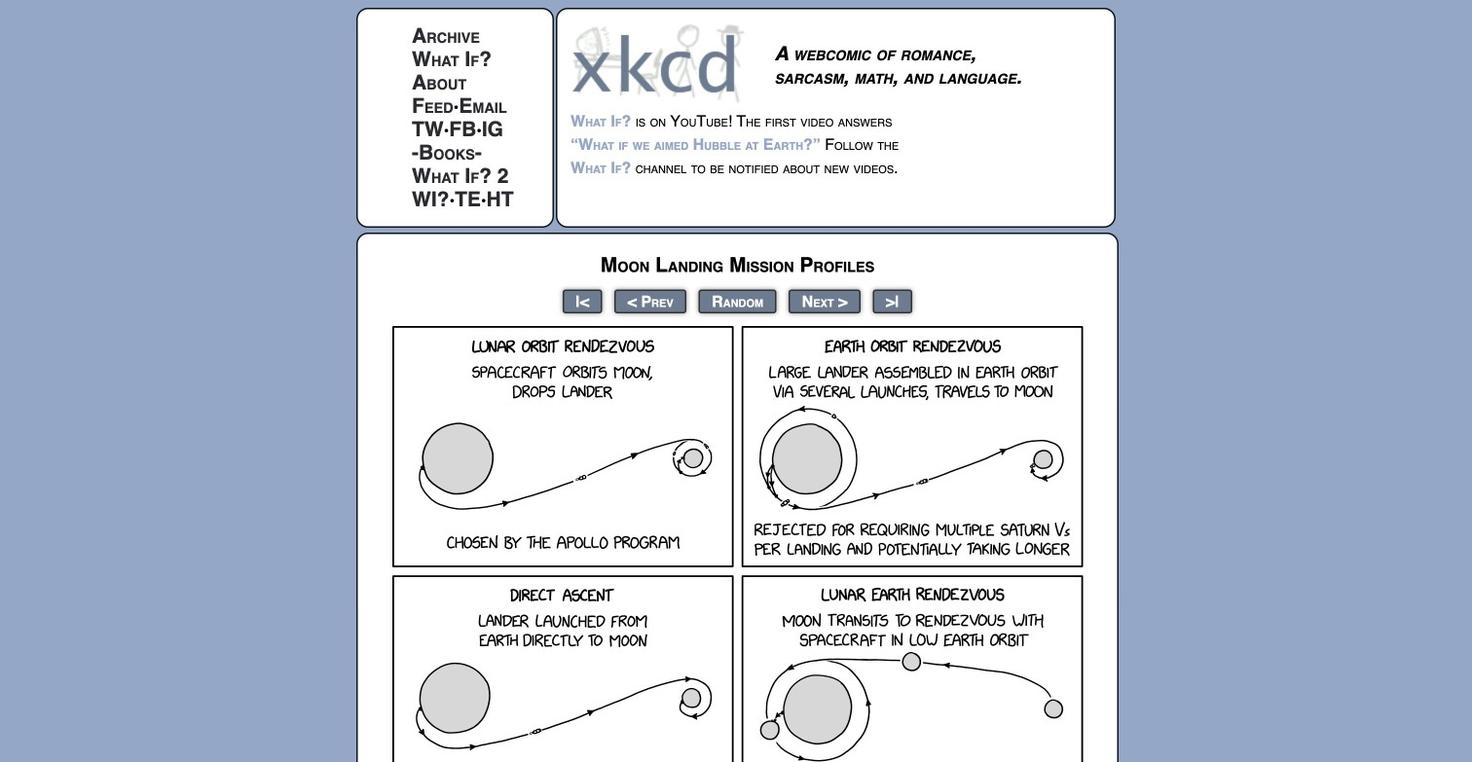 Task type: locate. For each thing, give the bounding box(es) containing it.
moon landing mission profiles image
[[392, 326, 1083, 763]]



Task type: vqa. For each thing, say whether or not it's contained in the screenshot.
xkcd.com logo on the top of page
yes



Task type: describe. For each thing, give the bounding box(es) containing it.
xkcd.com logo image
[[571, 22, 751, 103]]



